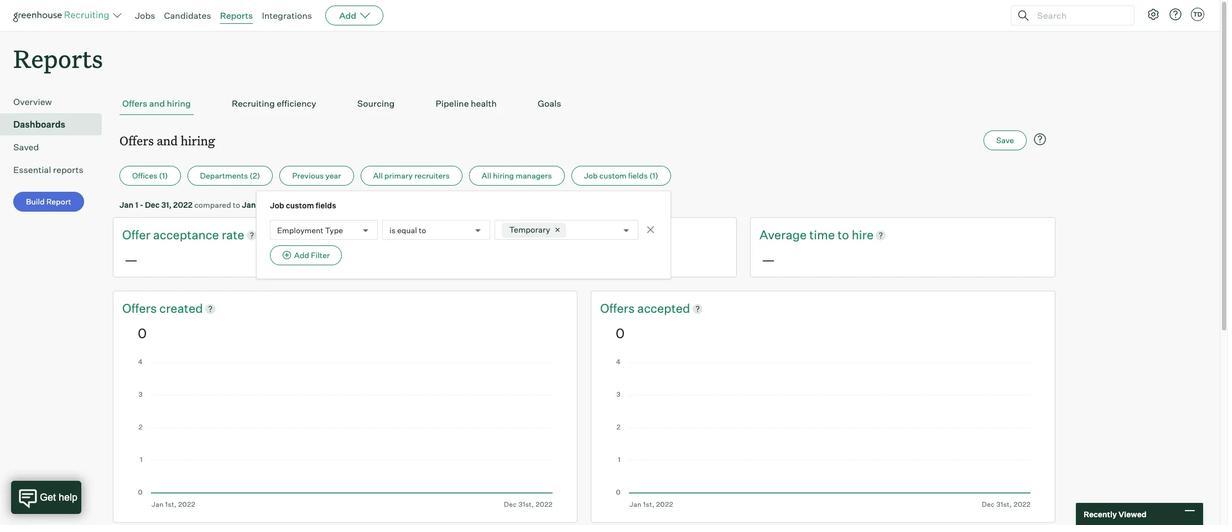 Task type: describe. For each thing, give the bounding box(es) containing it.
add filter
[[294, 251, 330, 260]]

acceptance
[[153, 228, 219, 243]]

hiring inside button
[[167, 98, 191, 109]]

dashboards
[[13, 119, 65, 130]]

1 vertical spatial and
[[157, 132, 178, 149]]

1 vertical spatial reports
[[13, 42, 103, 75]]

Search text field
[[1035, 7, 1125, 24]]

offer acceptance
[[122, 228, 222, 243]]

add button
[[326, 6, 384, 25]]

offer
[[122, 228, 151, 243]]

greenhouse recruiting image
[[13, 9, 113, 22]]

accepted
[[638, 301, 691, 316]]

time link for fill
[[491, 227, 519, 244]]

tab list containing offers and hiring
[[120, 93, 1050, 115]]

recruiters
[[415, 171, 450, 181]]

offers link for accepted
[[601, 301, 638, 318]]

all hiring managers
[[482, 171, 552, 181]]

to link for fill
[[519, 227, 533, 244]]

faq image
[[1034, 133, 1047, 146]]

fields for job custom fields
[[316, 201, 336, 210]]

to link for hire
[[838, 227, 852, 244]]

build
[[26, 197, 45, 207]]

integrations link
[[262, 10, 312, 21]]

average link for hire
[[760, 227, 810, 244]]

accepted link
[[638, 301, 691, 318]]

offices (1)
[[132, 171, 168, 181]]

reports link
[[220, 10, 253, 21]]

2021
[[296, 200, 314, 210]]

xychart image for accepted
[[616, 360, 1031, 509]]

2022
[[173, 200, 193, 210]]

all primary recruiters
[[373, 171, 450, 181]]

td button
[[1190, 6, 1207, 23]]

2 jan from the left
[[242, 200, 256, 210]]

jobs link
[[135, 10, 155, 21]]

goals button
[[535, 93, 564, 115]]

reports
[[53, 165, 83, 176]]

equal
[[397, 226, 417, 235]]

created link
[[159, 301, 203, 318]]

year
[[326, 171, 341, 181]]

to right "equal"
[[419, 226, 426, 235]]

saved link
[[13, 141, 97, 154]]

rate
[[222, 228, 244, 243]]

1 vertical spatial hiring
[[181, 132, 215, 149]]

primary
[[385, 171, 413, 181]]

hiring inside button
[[493, 171, 514, 181]]

recently viewed
[[1084, 510, 1147, 519]]

all for all hiring managers
[[482, 171, 492, 181]]

candidates link
[[164, 10, 211, 21]]

offers link for created
[[122, 301, 159, 318]]

essential reports link
[[13, 163, 97, 177]]

save button
[[984, 131, 1027, 151]]

(2)
[[250, 171, 260, 181]]

jobs
[[135, 10, 155, 21]]

time link for hire
[[810, 227, 838, 244]]

managers
[[516, 171, 552, 181]]

pipeline health button
[[433, 93, 500, 115]]

fill
[[533, 228, 547, 243]]

xychart image for created
[[138, 360, 553, 509]]

custom for job custom fields
[[286, 201, 314, 210]]

offers and hiring button
[[120, 93, 194, 115]]

essential reports
[[13, 165, 83, 176]]

to right compared
[[233, 200, 240, 210]]

departments (2)
[[200, 171, 260, 181]]

1 vertical spatial offers and hiring
[[120, 132, 215, 149]]

all hiring managers button
[[469, 166, 565, 186]]

— for average
[[762, 252, 776, 268]]

average for fill
[[441, 228, 488, 243]]

is equal to
[[390, 226, 426, 235]]

1 jan from the left
[[120, 200, 134, 210]]

all primary recruiters button
[[361, 166, 463, 186]]

2 dec from the left
[[267, 200, 282, 210]]

1 1 from the left
[[135, 200, 138, 210]]

save
[[997, 136, 1015, 145]]

average time to for hire
[[760, 228, 852, 243]]

1 - from the left
[[140, 200, 143, 210]]

goals
[[538, 98, 562, 109]]

temporary
[[510, 225, 551, 235]]

filter
[[311, 251, 330, 260]]

2 31, from the left
[[284, 200, 294, 210]]

employment
[[277, 226, 324, 235]]

employment type
[[277, 226, 343, 235]]

time for fill
[[491, 228, 517, 243]]

average link for fill
[[441, 227, 491, 244]]

previous
[[292, 171, 324, 181]]

(1) inside button
[[159, 171, 168, 181]]

td button
[[1192, 8, 1205, 21]]

configure image
[[1147, 8, 1161, 21]]

candidates
[[164, 10, 211, 21]]

pipeline health
[[436, 98, 497, 109]]

average for hire
[[760, 228, 807, 243]]

hire
[[852, 228, 874, 243]]

sourcing
[[357, 98, 395, 109]]

build report button
[[13, 192, 84, 212]]

health
[[471, 98, 497, 109]]



Task type: vqa. For each thing, say whether or not it's contained in the screenshot.
Switch applications image
no



Task type: locate. For each thing, give the bounding box(es) containing it.
2 - from the left
[[262, 200, 266, 210]]

jan down the (2)
[[242, 200, 256, 210]]

0 vertical spatial offers and hiring
[[122, 98, 191, 109]]

custom inside button
[[600, 171, 627, 181]]

1 up offer on the left top of the page
[[135, 200, 138, 210]]

0 horizontal spatial time link
[[491, 227, 519, 244]]

0 horizontal spatial xychart image
[[138, 360, 553, 509]]

2 average time to from the left
[[760, 228, 852, 243]]

report
[[46, 197, 71, 207]]

offers and hiring
[[122, 98, 191, 109], [120, 132, 215, 149]]

1 horizontal spatial 0
[[616, 325, 625, 342]]

1
[[135, 200, 138, 210], [258, 200, 261, 210]]

xychart image
[[138, 360, 553, 509], [616, 360, 1031, 509]]

0 horizontal spatial (1)
[[159, 171, 168, 181]]

saved
[[13, 142, 39, 153]]

time link left fill link
[[491, 227, 519, 244]]

integrations
[[262, 10, 312, 21]]

— for offer
[[125, 252, 138, 268]]

2 offers link from the left
[[601, 301, 638, 318]]

1 0 from the left
[[138, 325, 147, 342]]

0 vertical spatial add
[[339, 10, 357, 21]]

dec
[[145, 200, 160, 210], [267, 200, 282, 210]]

1 to link from the left
[[519, 227, 533, 244]]

reports right candidates link
[[220, 10, 253, 21]]

1 horizontal spatial jan
[[242, 200, 256, 210]]

1 horizontal spatial dec
[[267, 200, 282, 210]]

0 horizontal spatial offers link
[[122, 301, 159, 318]]

2 average from the left
[[760, 228, 807, 243]]

1 (1) from the left
[[159, 171, 168, 181]]

all left managers
[[482, 171, 492, 181]]

0 vertical spatial reports
[[220, 10, 253, 21]]

1 horizontal spatial offers link
[[601, 301, 638, 318]]

offers link
[[122, 301, 159, 318], [601, 301, 638, 318]]

(1)
[[159, 171, 168, 181], [650, 171, 659, 181]]

1 down the (2)
[[258, 200, 261, 210]]

2 all from the left
[[482, 171, 492, 181]]

1 time from the left
[[491, 228, 517, 243]]

created
[[159, 301, 203, 316]]

1 horizontal spatial reports
[[220, 10, 253, 21]]

1 vertical spatial fields
[[316, 201, 336, 210]]

jan
[[120, 200, 134, 210], [242, 200, 256, 210]]

offers and hiring inside offers and hiring button
[[122, 98, 191, 109]]

dec down 'offices (1)' button
[[145, 200, 160, 210]]

31, left 2021
[[284, 200, 294, 210]]

1 dec from the left
[[145, 200, 160, 210]]

all left the primary
[[373, 171, 383, 181]]

pipeline
[[436, 98, 469, 109]]

essential
[[13, 165, 51, 176]]

job
[[584, 171, 598, 181], [270, 201, 284, 210]]

recruiting efficiency
[[232, 98, 317, 109]]

2 time link from the left
[[810, 227, 838, 244]]

1 all from the left
[[373, 171, 383, 181]]

1 — from the left
[[125, 252, 138, 268]]

job for job custom fields (1)
[[584, 171, 598, 181]]

0 horizontal spatial —
[[125, 252, 138, 268]]

overview
[[13, 96, 52, 107]]

time
[[491, 228, 517, 243], [810, 228, 835, 243]]

offer link
[[122, 227, 153, 244]]

average
[[441, 228, 488, 243], [760, 228, 807, 243]]

0 horizontal spatial all
[[373, 171, 383, 181]]

sourcing button
[[355, 93, 398, 115]]

tab list
[[120, 93, 1050, 115]]

0 horizontal spatial custom
[[286, 201, 314, 210]]

0 horizontal spatial 31,
[[161, 200, 172, 210]]

1 horizontal spatial —
[[762, 252, 776, 268]]

1 offers link from the left
[[122, 301, 159, 318]]

add for add filter
[[294, 251, 309, 260]]

0 vertical spatial job
[[584, 171, 598, 181]]

2 (1) from the left
[[650, 171, 659, 181]]

1 31, from the left
[[161, 200, 172, 210]]

2 average link from the left
[[760, 227, 810, 244]]

1 horizontal spatial -
[[262, 200, 266, 210]]

all inside all primary recruiters button
[[373, 171, 383, 181]]

job custom fields
[[270, 201, 336, 210]]

1 horizontal spatial to link
[[838, 227, 852, 244]]

departments (2) button
[[187, 166, 273, 186]]

0 horizontal spatial average time to
[[441, 228, 533, 243]]

hire link
[[852, 227, 874, 244]]

reports down greenhouse recruiting image
[[13, 42, 103, 75]]

1 horizontal spatial time link
[[810, 227, 838, 244]]

0 for created
[[138, 325, 147, 342]]

2 1 from the left
[[258, 200, 261, 210]]

2 xychart image from the left
[[616, 360, 1031, 509]]

0 horizontal spatial dec
[[145, 200, 160, 210]]

1 horizontal spatial 31,
[[284, 200, 294, 210]]

recruiting
[[232, 98, 275, 109]]

0 for accepted
[[616, 325, 625, 342]]

jan up offer on the left top of the page
[[120, 200, 134, 210]]

departments
[[200, 171, 248, 181]]

1 xychart image from the left
[[138, 360, 553, 509]]

0 horizontal spatial jan
[[120, 200, 134, 210]]

0 horizontal spatial average link
[[441, 227, 491, 244]]

job inside button
[[584, 171, 598, 181]]

1 vertical spatial job
[[270, 201, 284, 210]]

rate link
[[222, 227, 244, 244]]

31, left 2022 at left top
[[161, 200, 172, 210]]

job for job custom fields
[[270, 201, 284, 210]]

add inside popup button
[[339, 10, 357, 21]]

previous year button
[[280, 166, 354, 186]]

to left hire at the top of page
[[838, 228, 850, 243]]

all
[[373, 171, 383, 181], [482, 171, 492, 181]]

1 horizontal spatial add
[[339, 10, 357, 21]]

compared
[[194, 200, 231, 210]]

1 horizontal spatial all
[[482, 171, 492, 181]]

1 vertical spatial custom
[[286, 201, 314, 210]]

0 vertical spatial fields
[[629, 171, 648, 181]]

1 horizontal spatial 1
[[258, 200, 261, 210]]

dashboards link
[[13, 118, 97, 131]]

fields
[[629, 171, 648, 181], [316, 201, 336, 210]]

overview link
[[13, 95, 97, 109]]

- down offices
[[140, 200, 143, 210]]

0 horizontal spatial average
[[441, 228, 488, 243]]

all for all primary recruiters
[[373, 171, 383, 181]]

time left hire at the top of page
[[810, 228, 835, 243]]

1 horizontal spatial xychart image
[[616, 360, 1031, 509]]

1 horizontal spatial (1)
[[650, 171, 659, 181]]

1 average link from the left
[[441, 227, 491, 244]]

previous year
[[292, 171, 341, 181]]

2 0 from the left
[[616, 325, 625, 342]]

time left fill
[[491, 228, 517, 243]]

1 horizontal spatial average
[[760, 228, 807, 243]]

0 vertical spatial custom
[[600, 171, 627, 181]]

0 horizontal spatial 0
[[138, 325, 147, 342]]

reports
[[220, 10, 253, 21], [13, 42, 103, 75]]

1 vertical spatial add
[[294, 251, 309, 260]]

time link
[[491, 227, 519, 244], [810, 227, 838, 244]]

1 horizontal spatial fields
[[629, 171, 648, 181]]

0 vertical spatial and
[[149, 98, 165, 109]]

average link
[[441, 227, 491, 244], [760, 227, 810, 244]]

1 average from the left
[[441, 228, 488, 243]]

type
[[325, 226, 343, 235]]

dec left 2021
[[267, 200, 282, 210]]

recently
[[1084, 510, 1118, 519]]

recruiting efficiency button
[[229, 93, 319, 115]]

1 horizontal spatial time
[[810, 228, 835, 243]]

average time to
[[441, 228, 533, 243], [760, 228, 852, 243]]

(1) inside button
[[650, 171, 659, 181]]

0 horizontal spatial 1
[[135, 200, 138, 210]]

add
[[339, 10, 357, 21], [294, 251, 309, 260]]

0
[[138, 325, 147, 342], [616, 325, 625, 342]]

1 horizontal spatial job
[[584, 171, 598, 181]]

all inside all hiring managers button
[[482, 171, 492, 181]]

jan 1 - dec 31, 2022 compared to jan 1 - dec 31, 2021
[[120, 200, 314, 210]]

2 — from the left
[[762, 252, 776, 268]]

to
[[233, 200, 240, 210], [419, 226, 426, 235], [519, 228, 531, 243], [838, 228, 850, 243]]

add for add
[[339, 10, 357, 21]]

0 horizontal spatial add
[[294, 251, 309, 260]]

fields for job custom fields (1)
[[629, 171, 648, 181]]

0 horizontal spatial job
[[270, 201, 284, 210]]

1 average time to from the left
[[441, 228, 533, 243]]

custom for job custom fields (1)
[[600, 171, 627, 181]]

offices (1) button
[[120, 166, 181, 186]]

0 horizontal spatial fields
[[316, 201, 336, 210]]

2 to link from the left
[[838, 227, 852, 244]]

0 horizontal spatial to link
[[519, 227, 533, 244]]

fill link
[[533, 227, 547, 244]]

and inside button
[[149, 98, 165, 109]]

0 vertical spatial hiring
[[167, 98, 191, 109]]

to left fill
[[519, 228, 531, 243]]

build report
[[26, 197, 71, 207]]

add filter button
[[270, 246, 342, 266]]

offers inside offers and hiring button
[[122, 98, 147, 109]]

average time to for fill
[[441, 228, 533, 243]]

is
[[390, 226, 396, 235]]

time for hire
[[810, 228, 835, 243]]

viewed
[[1119, 510, 1147, 519]]

offices
[[132, 171, 157, 181]]

acceptance link
[[153, 227, 222, 244]]

to link
[[519, 227, 533, 244], [838, 227, 852, 244]]

- left job custom fields
[[262, 200, 266, 210]]

2 vertical spatial hiring
[[493, 171, 514, 181]]

1 time link from the left
[[491, 227, 519, 244]]

1 horizontal spatial average time to
[[760, 228, 852, 243]]

efficiency
[[277, 98, 317, 109]]

custom
[[600, 171, 627, 181], [286, 201, 314, 210]]

td
[[1194, 11, 1203, 18]]

job custom fields (1) button
[[572, 166, 671, 186]]

hiring
[[167, 98, 191, 109], [181, 132, 215, 149], [493, 171, 514, 181]]

fields inside button
[[629, 171, 648, 181]]

add inside button
[[294, 251, 309, 260]]

job custom fields (1)
[[584, 171, 659, 181]]

0 horizontal spatial time
[[491, 228, 517, 243]]

0 horizontal spatial reports
[[13, 42, 103, 75]]

2 time from the left
[[810, 228, 835, 243]]

1 horizontal spatial average link
[[760, 227, 810, 244]]

1 horizontal spatial custom
[[600, 171, 627, 181]]

and
[[149, 98, 165, 109], [157, 132, 178, 149]]

0 horizontal spatial -
[[140, 200, 143, 210]]

time link left "hire" link
[[810, 227, 838, 244]]



